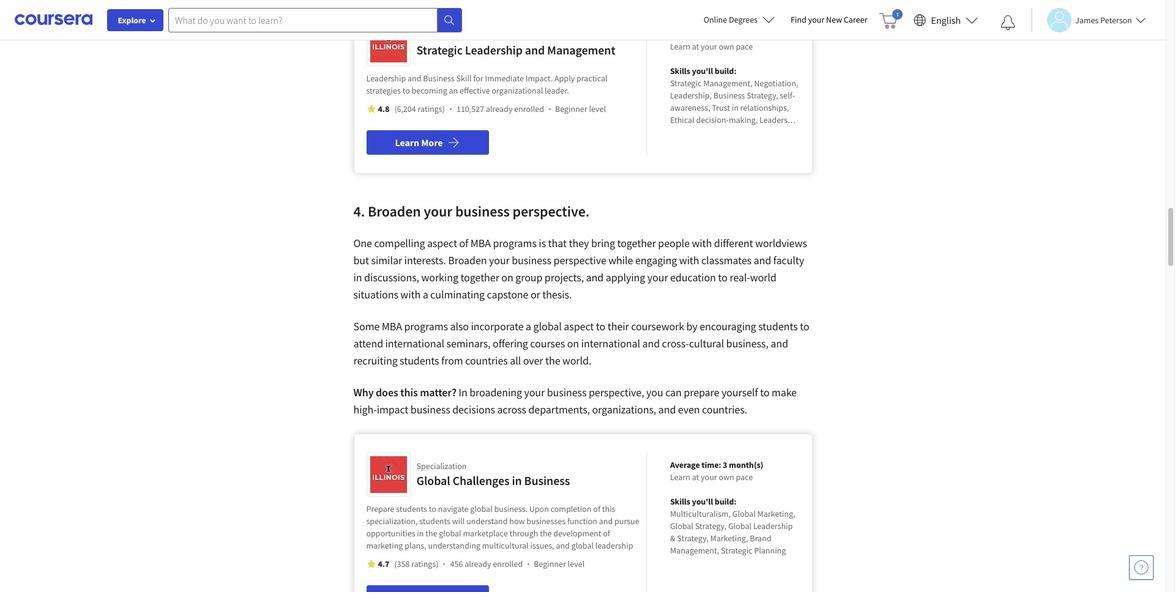 Task type: locate. For each thing, give the bounding box(es) containing it.
build: down average time: 8 month(s) learn at your own pace
[[715, 66, 737, 77]]

1 vertical spatial at
[[692, 472, 699, 483]]

skills down average time: 8 month(s) learn at your own pace
[[670, 66, 690, 77]]

leadership up brand
[[753, 521, 793, 532]]

0 vertical spatial beginner
[[555, 103, 587, 114]]

1 horizontal spatial in
[[417, 528, 424, 539]]

broaden up "compelling" at the top
[[368, 202, 421, 221]]

1 horizontal spatial together
[[617, 236, 656, 250]]

becoming
[[412, 85, 447, 96]]

1 vertical spatial own
[[719, 472, 734, 483]]

0 vertical spatial level
[[589, 103, 606, 114]]

None search field
[[168, 8, 462, 32]]

1 you'll from the top
[[692, 66, 713, 77]]

1 pace from the top
[[736, 41, 753, 52]]

1 vertical spatial programs
[[404, 320, 448, 334]]

programs left 'is'
[[493, 236, 537, 250]]

2 month(s) from the top
[[729, 460, 764, 471]]

1 average from the top
[[670, 29, 700, 40]]

0 vertical spatial business
[[423, 73, 455, 84]]

you'll down average time: 8 month(s) learn at your own pace
[[692, 66, 713, 77]]

completion
[[551, 504, 592, 515]]

1 vertical spatial already
[[465, 559, 491, 570]]

pace down degrees
[[736, 41, 753, 52]]

countries.
[[702, 403, 747, 417]]

encouraging
[[700, 320, 756, 334]]

1 vertical spatial beginner
[[534, 559, 566, 570]]

2 build: from the top
[[715, 496, 737, 508]]

your up multiculturalism,
[[701, 472, 717, 483]]

already
[[486, 103, 513, 114], [465, 559, 491, 570]]

on
[[502, 271, 513, 285], [567, 337, 579, 351]]

0 horizontal spatial strategic
[[417, 42, 463, 58]]

0 horizontal spatial in
[[354, 271, 362, 285]]

of up the leadership
[[603, 528, 610, 539]]

one
[[354, 236, 372, 250]]

a up 'offering'
[[526, 320, 531, 334]]

own inside average time: 3 month(s) learn at your own pace
[[719, 472, 734, 483]]

own down 8
[[719, 41, 734, 52]]

in inside prepare students to navigate global business. upon completion of this specialization, students will understand how businesses function and pursue opportunities in the global marketplace through the development of marketing plans, understanding multicultural issues, and global leadership
[[417, 528, 424, 539]]

you'll inside skills you'll build: multiculturalism, global marketing, global strategy, global leadership & strategy, marketing, brand management, strategic planning
[[692, 496, 713, 508]]

perspective
[[554, 253, 607, 268]]

in broadening your business perspective, you can prepare yourself to make high-impact business decisions across departments, organizations, and even countries.
[[354, 386, 797, 417]]

leadership
[[465, 42, 523, 58], [366, 73, 406, 84], [753, 521, 793, 532]]

aspect up world.
[[564, 320, 594, 334]]

strategic inside skills you'll build: multiculturalism, global marketing, global strategy, global leadership & strategy, marketing, brand management, strategic planning
[[721, 545, 753, 556]]

learn for strategic leadership and management
[[670, 41, 690, 52]]

your up the capstone
[[489, 253, 510, 268]]

university of illinois at urbana-champaign image
[[370, 26, 407, 62], [370, 457, 407, 493]]

university of illinois at urbana-champaign image up the strategies at the top
[[370, 26, 407, 62]]

1 vertical spatial time:
[[702, 460, 721, 471]]

0 horizontal spatial aspect
[[427, 236, 457, 250]]

already for challenges
[[465, 559, 491, 570]]

1 vertical spatial with
[[679, 253, 699, 268]]

0 vertical spatial build:
[[715, 66, 737, 77]]

1 vertical spatial strategy,
[[677, 533, 709, 544]]

8
[[723, 29, 728, 40]]

ratings) for global challenges in business
[[411, 559, 439, 570]]

month(s) down degrees
[[729, 29, 764, 40]]

in down but
[[354, 271, 362, 285]]

2 vertical spatial learn
[[670, 472, 690, 483]]

effective
[[460, 85, 490, 96]]

different
[[714, 236, 753, 250]]

0 vertical spatial ratings)
[[418, 103, 445, 114]]

leadership inside specialization strategic leadership and management
[[465, 42, 523, 58]]

1 horizontal spatial strategic
[[721, 545, 753, 556]]

this up pursue
[[602, 504, 616, 515]]

level down development at the bottom
[[568, 559, 585, 570]]

yourself
[[722, 386, 758, 400]]

strategy, up management,
[[677, 533, 709, 544]]

2 skills from the top
[[670, 496, 690, 508]]

specialization for strategic
[[417, 30, 467, 41]]

time: left 3
[[702, 460, 721, 471]]

attend
[[354, 337, 383, 351]]

learn more button
[[366, 130, 489, 155]]

of down 4. broaden your business perspective.
[[459, 236, 468, 250]]

business up the 'upon'
[[524, 473, 570, 489]]

students up business,
[[759, 320, 798, 334]]

mba down 4. broaden your business perspective.
[[471, 236, 491, 250]]

more
[[421, 137, 443, 149]]

already down organizational
[[486, 103, 513, 114]]

upon
[[529, 504, 549, 515]]

on inside some mba programs also incorporate a global aspect to their coursework by encouraging students to attend international seminars, offering courses on international and cross-cultural business, and recruiting students from countries all over the world.
[[567, 337, 579, 351]]

with down discussions,
[[401, 288, 421, 302]]

level
[[589, 103, 606, 114], [568, 559, 585, 570]]

1 university of illinois at urbana-champaign image from the top
[[370, 26, 407, 62]]

beginner down 'leader.'
[[555, 103, 587, 114]]

the up plans,
[[426, 528, 437, 539]]

marketplace
[[463, 528, 508, 539]]

development
[[554, 528, 601, 539]]

1 horizontal spatial this
[[602, 504, 616, 515]]

1 vertical spatial on
[[567, 337, 579, 351]]

level for global challenges in business
[[568, 559, 585, 570]]

1 vertical spatial in
[[512, 473, 522, 489]]

aspect up interests.
[[427, 236, 457, 250]]

build: for skills you'll build: multiculturalism, global marketing, global strategy, global leadership & strategy, marketing, brand management, strategic planning
[[715, 496, 737, 508]]

this right does
[[400, 386, 418, 400]]

1 horizontal spatial leadership
[[465, 42, 523, 58]]

learn up "skills you'll build:"
[[670, 41, 690, 52]]

together up "while"
[[617, 236, 656, 250]]

1 horizontal spatial international
[[581, 337, 640, 351]]

a inside some mba programs also incorporate a global aspect to their coursework by encouraging students to attend international seminars, offering courses on international and cross-cultural business, and recruiting students from countries all over the world.
[[526, 320, 531, 334]]

your up "skills you'll build:"
[[701, 41, 717, 52]]

impact
[[377, 403, 409, 417]]

specialization for global
[[417, 461, 467, 472]]

global up understand at the bottom left of page
[[470, 504, 493, 515]]

your up across
[[524, 386, 545, 400]]

aspect inside some mba programs also incorporate a global aspect to their coursework by encouraging students to attend international seminars, offering courses on international and cross-cultural business, and recruiting students from countries all over the world.
[[564, 320, 594, 334]]

2 horizontal spatial leadership
[[753, 521, 793, 532]]

global
[[534, 320, 562, 334], [470, 504, 493, 515], [439, 528, 461, 539], [572, 541, 594, 552]]

programs inside the "one compelling aspect of mba programs is that they bring together people with different worldviews but similar interests. broaden your business perspective while engaging with classmates and faculty in discussions, working together on group projects, and applying your education to real-world situations with a culminating capstone or thesis."
[[493, 236, 537, 250]]

2 specialization from the top
[[417, 461, 467, 472]]

broaden
[[368, 202, 421, 221], [448, 253, 487, 268]]

2 you'll from the top
[[692, 496, 713, 508]]

the down courses
[[545, 354, 560, 368]]

1 month(s) from the top
[[729, 29, 764, 40]]

university of illinois at urbana-champaign image up prepare
[[370, 457, 407, 493]]

own for global challenges in business
[[719, 472, 734, 483]]

What do you want to learn? text field
[[168, 8, 438, 32]]

0 vertical spatial broaden
[[368, 202, 421, 221]]

2 vertical spatial leadership
[[753, 521, 793, 532]]

0 vertical spatial skills
[[670, 66, 690, 77]]

you'll for skills you'll build: multiculturalism, global marketing, global strategy, global leadership & strategy, marketing, brand management, strategic planning
[[692, 496, 713, 508]]

0 vertical spatial pace
[[736, 41, 753, 52]]

business up becoming at the top
[[423, 73, 455, 84]]

1 own from the top
[[719, 41, 734, 52]]

month(s) for global challenges in business
[[729, 460, 764, 471]]

0 horizontal spatial international
[[385, 337, 444, 351]]

ratings) down plans,
[[411, 559, 439, 570]]

mba inside the "one compelling aspect of mba programs is that they bring together people with different worldviews but similar interests. broaden your business perspective while engaging with classmates and faculty in discussions, working together on group projects, and applying your education to real-world situations with a culminating capstone or thesis."
[[471, 236, 491, 250]]

in up business.
[[512, 473, 522, 489]]

global
[[417, 473, 450, 489], [733, 509, 756, 520], [670, 521, 694, 532], [728, 521, 752, 532]]

1 vertical spatial university of illinois at urbana-champaign image
[[370, 457, 407, 493]]

0 vertical spatial specialization
[[417, 30, 467, 41]]

leader.
[[545, 85, 569, 96]]

and down coursework
[[642, 337, 660, 351]]

0 vertical spatial time:
[[702, 29, 721, 40]]

similar
[[371, 253, 402, 268]]

plans,
[[405, 541, 426, 552]]

average inside average time: 3 month(s) learn at your own pace
[[670, 460, 700, 471]]

degrees
[[729, 14, 758, 25]]

pace inside average time: 8 month(s) learn at your own pace
[[736, 41, 753, 52]]

1 vertical spatial skills
[[670, 496, 690, 508]]

strategic up skill on the top left of page
[[417, 42, 463, 58]]

at up "skills you'll build:"
[[692, 41, 699, 52]]

1 vertical spatial together
[[461, 271, 499, 285]]

pace inside average time: 3 month(s) learn at your own pace
[[736, 472, 753, 483]]

2 vertical spatial with
[[401, 288, 421, 302]]

ratings) down becoming at the top
[[418, 103, 445, 114]]

of up the function
[[593, 504, 601, 515]]

leadership up the strategies at the top
[[366, 73, 406, 84]]

incorporate
[[471, 320, 524, 334]]

1 at from the top
[[692, 41, 699, 52]]

pace for management
[[736, 41, 753, 52]]

average left 8
[[670, 29, 700, 40]]

2 at from the top
[[692, 472, 699, 483]]

offering
[[493, 337, 528, 351]]

own inside average time: 8 month(s) learn at your own pace
[[719, 41, 734, 52]]

month(s) inside average time: 3 month(s) learn at your own pace
[[729, 460, 764, 471]]

even
[[678, 403, 700, 417]]

0 horizontal spatial of
[[459, 236, 468, 250]]

prepare
[[684, 386, 720, 400]]

2 pace from the top
[[736, 472, 753, 483]]

build: inside skills you'll build: multiculturalism, global marketing, global strategy, global leadership & strategy, marketing, brand management, strategic planning
[[715, 496, 737, 508]]

pace
[[736, 41, 753, 52], [736, 472, 753, 483]]

help center image
[[1134, 561, 1149, 575]]

2 university of illinois at urbana-champaign image from the top
[[370, 457, 407, 493]]

learn up multiculturalism,
[[670, 472, 690, 483]]

specialization inside specialization strategic leadership and management
[[417, 30, 467, 41]]

high-
[[354, 403, 377, 417]]

1 horizontal spatial of
[[593, 504, 601, 515]]

english
[[931, 14, 961, 26]]

1 vertical spatial you'll
[[692, 496, 713, 508]]

broadening
[[470, 386, 522, 400]]

and up becoming at the top
[[408, 73, 421, 84]]

the
[[545, 354, 560, 368], [426, 528, 437, 539], [540, 528, 552, 539]]

own
[[719, 41, 734, 52], [719, 472, 734, 483]]

0 horizontal spatial programs
[[404, 320, 448, 334]]

2 horizontal spatial of
[[603, 528, 610, 539]]

1 horizontal spatial mba
[[471, 236, 491, 250]]

at up multiculturalism,
[[692, 472, 699, 483]]

time: inside average time: 3 month(s) learn at your own pace
[[702, 460, 721, 471]]

on up world.
[[567, 337, 579, 351]]

month(s) inside average time: 8 month(s) learn at your own pace
[[729, 29, 764, 40]]

1 vertical spatial ratings)
[[411, 559, 439, 570]]

0 vertical spatial already
[[486, 103, 513, 114]]

marketing, left brand
[[710, 533, 748, 544]]

how
[[510, 516, 525, 527]]

in up plans,
[[417, 528, 424, 539]]

and up world
[[754, 253, 771, 268]]

strategic inside specialization strategic leadership and management
[[417, 42, 463, 58]]

1 time: from the top
[[702, 29, 721, 40]]

you'll up multiculturalism,
[[692, 496, 713, 508]]

programs left also
[[404, 320, 448, 334]]

1 vertical spatial leadership
[[366, 73, 406, 84]]

2 own from the top
[[719, 472, 734, 483]]

0 vertical spatial a
[[423, 288, 428, 302]]

own down 3
[[719, 472, 734, 483]]

0 vertical spatial learn
[[670, 41, 690, 52]]

group
[[516, 271, 543, 285]]

marketing
[[366, 541, 403, 552]]

1 vertical spatial marketing,
[[710, 533, 748, 544]]

1 vertical spatial aspect
[[564, 320, 594, 334]]

1 vertical spatial enrolled
[[493, 559, 523, 570]]

0 vertical spatial programs
[[493, 236, 537, 250]]

with right people
[[692, 236, 712, 250]]

1 vertical spatial learn
[[395, 137, 419, 149]]

average
[[670, 29, 700, 40], [670, 460, 700, 471]]

1 vertical spatial specialization
[[417, 461, 467, 472]]

real-
[[730, 271, 750, 285]]

cultural
[[689, 337, 724, 351]]

specialization up challenges
[[417, 461, 467, 472]]

2 vertical spatial of
[[603, 528, 610, 539]]

students
[[759, 320, 798, 334], [400, 354, 439, 368], [396, 504, 427, 515], [419, 516, 451, 527]]

0 vertical spatial aspect
[[427, 236, 457, 250]]

business,
[[726, 337, 769, 351]]

2 average from the top
[[670, 460, 700, 471]]

1 horizontal spatial level
[[589, 103, 606, 114]]

0 horizontal spatial business
[[423, 73, 455, 84]]

leadership up immediate
[[465, 42, 523, 58]]

mba right some
[[382, 320, 402, 334]]

your inside find your new career link
[[808, 14, 825, 25]]

ratings)
[[418, 103, 445, 114], [411, 559, 439, 570]]

together up culminating on the left of page
[[461, 271, 499, 285]]

and inside leadership and business skill for immediate impact. apply practical strategies to becoming an effective organizational leader.
[[408, 73, 421, 84]]

0 vertical spatial university of illinois at urbana-champaign image
[[370, 26, 407, 62]]

0 horizontal spatial a
[[423, 288, 428, 302]]

0 horizontal spatial mba
[[382, 320, 402, 334]]

organizational
[[492, 85, 543, 96]]

0 vertical spatial together
[[617, 236, 656, 250]]

and
[[525, 42, 545, 58], [408, 73, 421, 84], [754, 253, 771, 268], [586, 271, 604, 285], [642, 337, 660, 351], [771, 337, 788, 351], [659, 403, 676, 417], [599, 516, 613, 527], [556, 541, 570, 552]]

the inside some mba programs also incorporate a global aspect to their coursework by encouraging students to attend international seminars, offering courses on international and cross-cultural business, and recruiting students from countries all over the world.
[[545, 354, 560, 368]]

0 horizontal spatial broaden
[[368, 202, 421, 221]]

their
[[608, 320, 629, 334]]

navigate
[[438, 504, 469, 515]]

enrolled
[[514, 103, 544, 114], [493, 559, 523, 570]]

456
[[450, 559, 463, 570]]

specialization inside specialization global challenges in business
[[417, 461, 467, 472]]

2 time: from the top
[[702, 460, 721, 471]]

0 horizontal spatial leadership
[[366, 73, 406, 84]]

and up impact.
[[525, 42, 545, 58]]

education
[[670, 271, 716, 285]]

impact.
[[526, 73, 553, 84]]

at inside average time: 8 month(s) learn at your own pace
[[692, 41, 699, 52]]

you'll for skills you'll build:
[[692, 66, 713, 77]]

1 horizontal spatial a
[[526, 320, 531, 334]]

capstone
[[487, 288, 529, 302]]

build:
[[715, 66, 737, 77], [715, 496, 737, 508]]

4.
[[354, 202, 365, 221]]

level for strategic leadership and management
[[589, 103, 606, 114]]

why
[[354, 386, 374, 400]]

0 vertical spatial you'll
[[692, 66, 713, 77]]

month(s) right 3
[[729, 460, 764, 471]]

and down the can
[[659, 403, 676, 417]]

0 horizontal spatial level
[[568, 559, 585, 570]]

0 vertical spatial in
[[354, 271, 362, 285]]

2 vertical spatial in
[[417, 528, 424, 539]]

beginner level down issues,
[[534, 559, 585, 570]]

will
[[452, 516, 465, 527]]

online degrees
[[704, 14, 758, 25]]

1 horizontal spatial broaden
[[448, 253, 487, 268]]

0 vertical spatial enrolled
[[514, 103, 544, 114]]

1 vertical spatial a
[[526, 320, 531, 334]]

already right 456
[[465, 559, 491, 570]]

1 horizontal spatial marketing,
[[758, 509, 796, 520]]

beginner down issues,
[[534, 559, 566, 570]]

interests.
[[404, 253, 446, 268]]

this inside prepare students to navigate global business. upon completion of this specialization, students will understand how businesses function and pursue opportunities in the global marketplace through the development of marketing plans, understanding multicultural issues, and global leadership
[[602, 504, 616, 515]]

0 horizontal spatial together
[[461, 271, 499, 285]]

situations
[[354, 288, 398, 302]]

1 vertical spatial level
[[568, 559, 585, 570]]

learn left more
[[395, 137, 419, 149]]

courses
[[530, 337, 565, 351]]

0 vertical spatial own
[[719, 41, 734, 52]]

average left 3
[[670, 460, 700, 471]]

strategic down brand
[[721, 545, 753, 556]]

global up courses
[[534, 320, 562, 334]]

business inside leadership and business skill for immediate impact. apply practical strategies to becoming an effective organizational leader.
[[423, 73, 455, 84]]

skills for skills you'll build:
[[670, 66, 690, 77]]

0 vertical spatial average
[[670, 29, 700, 40]]

1 vertical spatial pace
[[736, 472, 753, 483]]

0 vertical spatial at
[[692, 41, 699, 52]]

skills inside skills you'll build: multiculturalism, global marketing, global strategy, global leadership & strategy, marketing, brand management, strategic planning
[[670, 496, 690, 508]]

enrolled down multicultural
[[493, 559, 523, 570]]

0 vertical spatial leadership
[[465, 42, 523, 58]]

1 specialization from the top
[[417, 30, 467, 41]]

specialization up skill on the top left of page
[[417, 30, 467, 41]]

broaden inside the "one compelling aspect of mba programs is that they bring together people with different worldviews but similar interests. broaden your business perspective while engaging with classmates and faculty in discussions, working together on group projects, and applying your education to real-world situations with a culminating capstone or thesis."
[[448, 253, 487, 268]]

global inside specialization global challenges in business
[[417, 473, 450, 489]]

through
[[510, 528, 538, 539]]

average time: 3 month(s) learn at your own pace
[[670, 460, 764, 483]]

0 vertical spatial beginner level
[[555, 103, 606, 114]]

international up from
[[385, 337, 444, 351]]

perspective.
[[513, 202, 590, 221]]

level down practical
[[589, 103, 606, 114]]

learn inside average time: 3 month(s) learn at your own pace
[[670, 472, 690, 483]]

and left pursue
[[599, 516, 613, 527]]

1 vertical spatial business
[[524, 473, 570, 489]]

1 vertical spatial mba
[[382, 320, 402, 334]]

0 horizontal spatial on
[[502, 271, 513, 285]]

1 vertical spatial month(s)
[[729, 460, 764, 471]]

global down development at the bottom
[[572, 541, 594, 552]]

1 skills from the top
[[670, 66, 690, 77]]

1 vertical spatial this
[[602, 504, 616, 515]]

with
[[692, 236, 712, 250], [679, 253, 699, 268], [401, 288, 421, 302]]

on inside the "one compelling aspect of mba programs is that they bring together people with different worldviews but similar interests. broaden your business perspective while engaging with classmates and faculty in discussions, working together on group projects, and applying your education to real-world situations with a culminating capstone or thesis."
[[502, 271, 513, 285]]

a down working
[[423, 288, 428, 302]]

time: inside average time: 8 month(s) learn at your own pace
[[702, 29, 721, 40]]

time: left 8
[[702, 29, 721, 40]]

your right find
[[808, 14, 825, 25]]

specialization
[[417, 30, 467, 41], [417, 461, 467, 472]]

they
[[569, 236, 589, 250]]

0 vertical spatial month(s)
[[729, 29, 764, 40]]

1 horizontal spatial programs
[[493, 236, 537, 250]]

marketing, up brand
[[758, 509, 796, 520]]

beginner level down 'leader.'
[[555, 103, 606, 114]]

build: for skills you'll build:
[[715, 66, 737, 77]]

on up the capstone
[[502, 271, 513, 285]]

1 vertical spatial broaden
[[448, 253, 487, 268]]

coursera image
[[15, 10, 92, 30]]

pace up skills you'll build: multiculturalism, global marketing, global strategy, global leadership & strategy, marketing, brand management, strategic planning
[[736, 472, 753, 483]]

skills up multiculturalism,
[[670, 496, 690, 508]]

ratings) for strategic leadership and management
[[418, 103, 445, 114]]

find your new career link
[[785, 12, 874, 28]]

organizations,
[[592, 403, 656, 417]]

1 vertical spatial build:
[[715, 496, 737, 508]]

aspect inside the "one compelling aspect of mba programs is that they bring together people with different worldviews but similar interests. broaden your business perspective while engaging with classmates and faculty in discussions, working together on group projects, and applying your education to real-world situations with a culminating capstone or thesis."
[[427, 236, 457, 250]]

students left from
[[400, 354, 439, 368]]

build: up multiculturalism,
[[715, 496, 737, 508]]

0 vertical spatial this
[[400, 386, 418, 400]]

skills you'll build: multiculturalism, global marketing, global strategy, global leadership & strategy, marketing, brand management, strategic planning
[[670, 496, 796, 556]]

strategies
[[366, 85, 401, 96]]

0 vertical spatial mba
[[471, 236, 491, 250]]

1 horizontal spatial on
[[567, 337, 579, 351]]

0 horizontal spatial this
[[400, 386, 418, 400]]

strategy, down multiculturalism,
[[695, 521, 727, 532]]

broaden up working
[[448, 253, 487, 268]]

at inside average time: 3 month(s) learn at your own pace
[[692, 472, 699, 483]]

average inside average time: 8 month(s) learn at your own pace
[[670, 29, 700, 40]]

1 vertical spatial average
[[670, 460, 700, 471]]

programs
[[493, 236, 537, 250], [404, 320, 448, 334]]

aspect
[[427, 236, 457, 250], [564, 320, 594, 334]]

1 build: from the top
[[715, 66, 737, 77]]

0 vertical spatial strategic
[[417, 42, 463, 58]]

0 vertical spatial of
[[459, 236, 468, 250]]

international down their
[[581, 337, 640, 351]]

learn inside average time: 8 month(s) learn at your own pace
[[670, 41, 690, 52]]

month(s)
[[729, 29, 764, 40], [729, 460, 764, 471]]



Task type: describe. For each thing, give the bounding box(es) containing it.
faculty
[[774, 253, 804, 268]]

a inside the "one compelling aspect of mba programs is that they bring together people with different worldviews but similar interests. broaden your business perspective while engaging with classmates and faculty in discussions, working together on group projects, and applying your education to real-world situations with a culminating capstone or thesis."
[[423, 288, 428, 302]]

cross-
[[662, 337, 689, 351]]

and down perspective
[[586, 271, 604, 285]]

people
[[658, 236, 690, 250]]

shopping cart: 1 item image
[[880, 9, 903, 29]]

make
[[772, 386, 797, 400]]

can
[[666, 386, 682, 400]]

explore button
[[107, 9, 163, 31]]

business inside the "one compelling aspect of mba programs is that they bring together people with different worldviews but similar interests. broaden your business perspective while engaging with classmates and faculty in discussions, working together on group projects, and applying your education to real-world situations with a culminating capstone or thesis."
[[512, 253, 552, 268]]

business.
[[494, 504, 528, 515]]

bring
[[591, 236, 615, 250]]

students up specialization,
[[396, 504, 427, 515]]

time: for business
[[702, 460, 721, 471]]

own for strategic leadership and management
[[719, 41, 734, 52]]

and down development at the bottom
[[556, 541, 570, 552]]

opportunities
[[366, 528, 415, 539]]

pace for business
[[736, 472, 753, 483]]

in inside specialization global challenges in business
[[512, 473, 522, 489]]

practical
[[577, 73, 608, 84]]

your inside average time: 3 month(s) learn at your own pace
[[701, 472, 717, 483]]

enrolled for in
[[493, 559, 523, 570]]

departments,
[[529, 403, 590, 417]]

at for global challenges in business
[[692, 472, 699, 483]]

career
[[844, 14, 868, 25]]

average for strategic leadership and management
[[670, 29, 700, 40]]

leadership inside skills you'll build: multiculturalism, global marketing, global strategy, global leadership & strategy, marketing, brand management, strategic planning
[[753, 521, 793, 532]]

to inside the "one compelling aspect of mba programs is that they bring together people with different worldviews but similar interests. broaden your business perspective while engaging with classmates and faculty in discussions, working together on group projects, and applying your education to real-world situations with a culminating capstone or thesis."
[[718, 271, 728, 285]]

mba inside some mba programs also incorporate a global aspect to their coursework by encouraging students to attend international seminars, offering courses on international and cross-cultural business, and recruiting students from countries all over the world.
[[382, 320, 402, 334]]

beginner level for management
[[555, 103, 606, 114]]

worldviews
[[755, 236, 807, 250]]

average for global challenges in business
[[670, 460, 700, 471]]

prepare
[[366, 504, 394, 515]]

learn for global challenges in business
[[670, 472, 690, 483]]

the down businesses
[[540, 528, 552, 539]]

compelling
[[374, 236, 425, 250]]

beginner for business
[[534, 559, 566, 570]]

multicultural
[[482, 541, 529, 552]]

leadership inside leadership and business skill for immediate impact. apply practical strategies to becoming an effective organizational leader.
[[366, 73, 406, 84]]

your inside in broadening your business perspective, you can prepare yourself to make high-impact business decisions across departments, organizations, and even countries.
[[524, 386, 545, 400]]

find
[[791, 14, 807, 25]]

matter?
[[420, 386, 457, 400]]

global up the understanding
[[439, 528, 461, 539]]

is
[[539, 236, 546, 250]]

that
[[548, 236, 567, 250]]

beginner level for business
[[534, 559, 585, 570]]

classmates
[[702, 253, 752, 268]]

an
[[449, 85, 458, 96]]

students down navigate
[[419, 516, 451, 527]]

pursue
[[615, 516, 639, 527]]

4.7 (358 ratings)
[[378, 559, 439, 570]]

some mba programs also incorporate a global aspect to their coursework by encouraging students to attend international seminars, offering courses on international and cross-cultural business, and recruiting students from countries all over the world.
[[354, 320, 810, 368]]

business inside specialization global challenges in business
[[524, 473, 570, 489]]

your inside average time: 8 month(s) learn at your own pace
[[701, 41, 717, 52]]

enrolled for and
[[514, 103, 544, 114]]

and inside specialization strategic leadership and management
[[525, 42, 545, 58]]

and right business,
[[771, 337, 788, 351]]

peterson
[[1101, 14, 1132, 25]]

your up "compelling" at the top
[[424, 202, 453, 221]]

global inside some mba programs also incorporate a global aspect to their coursework by encouraging students to attend international seminars, offering courses on international and cross-cultural business, and recruiting students from countries all over the world.
[[534, 320, 562, 334]]

skill
[[456, 73, 472, 84]]

thesis.
[[543, 288, 572, 302]]

beginner for management
[[555, 103, 587, 114]]

find your new career
[[791, 14, 868, 25]]

to inside prepare students to navigate global business. upon completion of this specialization, students will understand how businesses function and pursue opportunities in the global marketplace through the development of marketing plans, understanding multicultural issues, and global leadership
[[429, 504, 436, 515]]

over
[[523, 354, 543, 368]]

in inside the "one compelling aspect of mba programs is that they bring together people with different worldviews but similar interests. broaden your business perspective while engaging with classmates and faculty in discussions, working together on group projects, and applying your education to real-world situations with a culminating capstone or thesis."
[[354, 271, 362, 285]]

specialization,
[[366, 516, 418, 527]]

by
[[687, 320, 698, 334]]

learn inside learn more button
[[395, 137, 419, 149]]

function
[[567, 516, 597, 527]]

countries
[[465, 354, 508, 368]]

your down engaging
[[648, 271, 668, 285]]

show notifications image
[[1001, 15, 1016, 30]]

of inside the "one compelling aspect of mba programs is that they bring together people with different worldviews but similar interests. broaden your business perspective while engaging with classmates and faculty in discussions, working together on group projects, and applying your education to real-world situations with a culminating capstone or thesis."
[[459, 236, 468, 250]]

4.8 (6,204 ratings)
[[378, 103, 445, 114]]

to inside leadership and business skill for immediate impact. apply practical strategies to becoming an effective organizational leader.
[[403, 85, 410, 96]]

james peterson
[[1076, 14, 1132, 25]]

does
[[376, 386, 398, 400]]

0 vertical spatial strategy,
[[695, 521, 727, 532]]

to inside in broadening your business perspective, you can prepare yourself to make high-impact business decisions across departments, organizations, and even countries.
[[760, 386, 770, 400]]

4.7
[[378, 559, 389, 570]]

university of illinois at urbana-champaign image for global challenges in business
[[370, 457, 407, 493]]

multiculturalism,
[[670, 509, 731, 520]]

skills for skills you'll build: multiculturalism, global marketing, global strategy, global leadership & strategy, marketing, brand management, strategic planning
[[670, 496, 690, 508]]

while
[[609, 253, 633, 268]]

2 international from the left
[[581, 337, 640, 351]]

month(s) for strategic leadership and management
[[729, 29, 764, 40]]

you
[[647, 386, 663, 400]]

leadership and business skill for immediate impact. apply practical strategies to becoming an effective organizational leader.
[[366, 73, 608, 96]]

prepare students to navigate global business. upon completion of this specialization, students will understand how businesses function and pursue opportunities in the global marketplace through the development of marketing plans, understanding multicultural issues, and global leadership
[[366, 504, 639, 552]]

&
[[670, 533, 676, 544]]

university of illinois at urbana-champaign image for strategic leadership and management
[[370, 26, 407, 62]]

world
[[750, 271, 777, 285]]

english button
[[909, 0, 983, 40]]

applying
[[606, 271, 645, 285]]

perspective,
[[589, 386, 644, 400]]

leadership
[[596, 541, 633, 552]]

engaging
[[635, 253, 677, 268]]

culminating
[[430, 288, 485, 302]]

for
[[473, 73, 483, 84]]

0 vertical spatial with
[[692, 236, 712, 250]]

specialization global challenges in business
[[417, 461, 570, 489]]

or
[[531, 288, 540, 302]]

at for strategic leadership and management
[[692, 41, 699, 52]]

decisions
[[452, 403, 495, 417]]

in
[[459, 386, 468, 400]]

time: for management
[[702, 29, 721, 40]]

110,527
[[457, 103, 484, 114]]

average time: 8 month(s) learn at your own pace
[[670, 29, 764, 52]]

and inside in broadening your business perspective, you can prepare yourself to make high-impact business decisions across departments, organizations, and even countries.
[[659, 403, 676, 417]]

coursework
[[631, 320, 684, 334]]

some
[[354, 320, 380, 334]]

programs inside some mba programs also incorporate a global aspect to their coursework by encouraging students to attend international seminars, offering courses on international and cross-cultural business, and recruiting students from countries all over the world.
[[404, 320, 448, 334]]

1 international from the left
[[385, 337, 444, 351]]

james peterson button
[[1032, 8, 1146, 32]]

1 vertical spatial of
[[593, 504, 601, 515]]

4.8
[[378, 103, 389, 114]]

recruiting
[[354, 354, 398, 368]]

specialization strategic leadership and management
[[417, 30, 616, 58]]

3
[[723, 460, 728, 471]]

businesses
[[527, 516, 566, 527]]

already for leadership
[[486, 103, 513, 114]]



Task type: vqa. For each thing, say whether or not it's contained in the screenshot.
report
no



